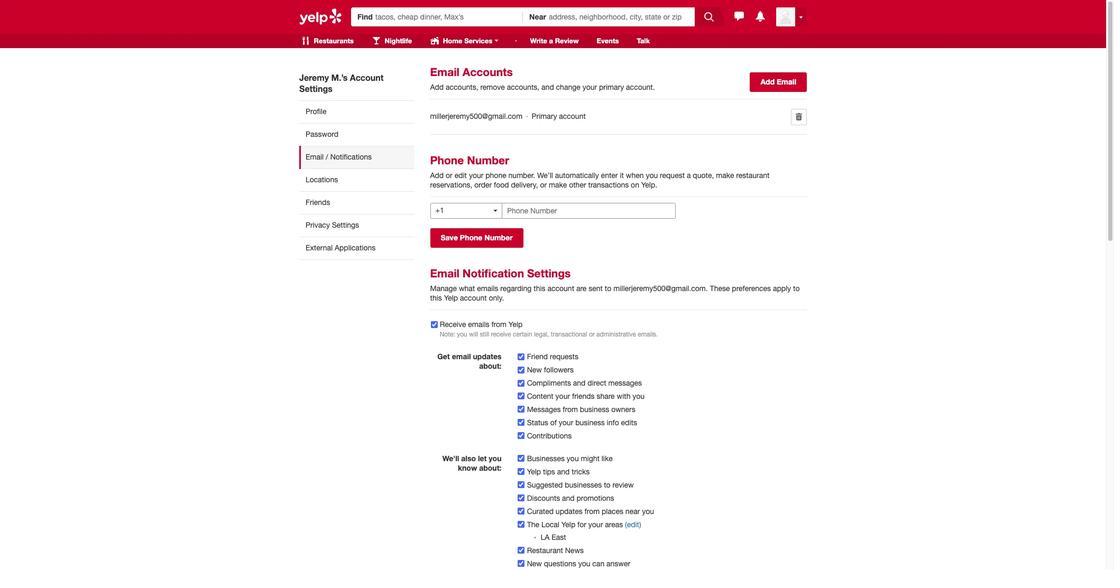 Task type: vqa. For each thing, say whether or not it's contained in the screenshot.
The Hideaway Image
no



Task type: describe. For each thing, give the bounding box(es) containing it.
yelp tips and tricks
[[527, 468, 590, 476]]

home services
[[441, 36, 494, 45]]

you right with
[[633, 392, 645, 401]]

0 vertical spatial business
[[580, 405, 609, 414]]

1 horizontal spatial millerjeremy500@gmail.com
[[613, 284, 706, 293]]

you inside we'll also let you know about:
[[489, 454, 502, 463]]

jeremy m. image
[[776, 7, 795, 26]]

status
[[527, 419, 548, 427]]

promotions
[[577, 494, 614, 503]]

.
[[706, 284, 708, 293]]

email for email notification settings
[[430, 267, 460, 280]]

get email updates about:
[[437, 352, 502, 371]]

settings inside privacy settings link
[[332, 221, 359, 229]]

from for emails
[[491, 320, 507, 329]]

we'll also let you know about:
[[442, 454, 502, 473]]

from for updates
[[585, 507, 600, 516]]

your down compliments
[[556, 392, 570, 401]]

none search field containing find
[[351, 4, 725, 26]]

content your friends share with you
[[527, 392, 645, 401]]

the local yelp for your areas (edit)
[[527, 521, 641, 529]]

applications
[[335, 244, 376, 252]]

privacy
[[306, 221, 330, 229]]

phone inside button
[[460, 233, 482, 242]]

email notification settings
[[430, 267, 571, 280]]

settings inside jeremy m.'s account settings
[[299, 84, 333, 94]]

1 vertical spatial account
[[548, 284, 574, 293]]

receive
[[491, 331, 511, 338]]

sent
[[589, 284, 603, 293]]

updates inside get email updates about:
[[473, 352, 502, 361]]

email accounts add accounts, remove accounts, and change your primary account.
[[430, 66, 655, 91]]

Phone Number text field
[[502, 203, 676, 219]]

regarding
[[500, 284, 532, 293]]

number inside button
[[484, 233, 513, 242]]

yelp left tips
[[527, 468, 541, 476]]

your right for
[[588, 521, 603, 529]]

near
[[625, 507, 640, 516]]

let
[[478, 454, 487, 463]]

save phone number button
[[430, 228, 523, 248]]

yelp inside receive emails from yelp note: you will still receive certain legal, transactional or administrative emails.
[[509, 320, 523, 329]]

share
[[597, 392, 615, 401]]

and down suggested businesses to review on the bottom
[[562, 494, 575, 503]]

new questions you can answer
[[527, 560, 630, 568]]

delivery,
[[511, 181, 538, 189]]

restaurant
[[736, 171, 770, 180]]

places
[[602, 507, 623, 516]]

m.'s
[[331, 72, 348, 82]]

phone
[[486, 171, 506, 180]]

restaurants link
[[293, 34, 362, 48]]

profile
[[306, 107, 326, 116]]

1 horizontal spatial updates
[[556, 507, 583, 516]]

phone number add or edit your phone number. we'll automatically enter it when you request a quote, make restaurant reservations, order food delivery, or make other transactions on yelp.
[[430, 154, 770, 189]]

2 vertical spatial settings
[[527, 267, 571, 280]]

notifications element
[[754, 10, 767, 23]]

might
[[581, 455, 600, 463]]

businesses
[[527, 455, 565, 463]]

content
[[527, 392, 553, 401]]

curated updates from places near you
[[527, 507, 654, 516]]

external applications link
[[299, 237, 414, 260]]

friends
[[572, 392, 595, 401]]

manage what emails regarding this account are sent to millerjeremy500@gmail.com
[[430, 284, 706, 293]]

talk
[[637, 36, 650, 45]]

businesses you might like
[[527, 455, 613, 463]]

the
[[527, 521, 539, 529]]

only.
[[489, 294, 504, 302]]

notifications image
[[754, 10, 767, 23]]

/
[[326, 153, 328, 161]]

new followers
[[527, 366, 574, 374]]

we'll
[[537, 171, 553, 180]]

0 horizontal spatial millerjeremy500@gmail.com
[[430, 112, 522, 121]]

edit
[[455, 171, 467, 180]]

you up tricks at the right of the page
[[567, 455, 579, 463]]

curated
[[527, 507, 554, 516]]

0 vertical spatial make
[[716, 171, 734, 180]]

to left review
[[604, 481, 611, 489]]

notification
[[463, 267, 524, 280]]

0 vertical spatial emails
[[477, 284, 498, 293]]

find
[[357, 12, 373, 21]]

your inside phone number add or edit your phone number. we'll automatically enter it when you request a quote, make restaurant reservations, order food delivery, or make other transactions on yelp.
[[469, 171, 484, 180]]

legal,
[[534, 331, 549, 338]]

la
[[541, 533, 550, 542]]

home
[[443, 36, 462, 45]]

friend
[[527, 353, 548, 361]]

2 accounts, from the left
[[507, 83, 539, 91]]

add email
[[761, 77, 796, 86]]

add for phone number
[[430, 171, 444, 180]]

you inside phone number add or edit your phone number. we'll automatically enter it when you request a quote, make restaurant reservations, order food delivery, or make other transactions on yelp.
[[646, 171, 658, 180]]

messages
[[608, 379, 642, 387]]

also
[[461, 454, 476, 463]]

home services link
[[422, 34, 510, 48]]

menu bar containing write a review
[[512, 34, 658, 48]]

friends link
[[299, 191, 414, 214]]

or inside receive emails from yelp note: you will still receive certain legal, transactional or administrative emails.
[[589, 331, 595, 338]]

you left can at the bottom
[[578, 560, 590, 568]]

areas
[[605, 521, 623, 529]]

requests
[[550, 353, 578, 361]]

number inside phone number add or edit your phone number. we'll automatically enter it when you request a quote, make restaurant reservations, order food delivery, or make other transactions on yelp.
[[467, 154, 509, 167]]

account.
[[626, 83, 655, 91]]

primary account
[[532, 112, 586, 121]]

and right tips
[[557, 468, 570, 476]]

0 vertical spatial a
[[549, 36, 553, 45]]

email for email / notifications
[[306, 153, 324, 161]]

notifications
[[330, 153, 372, 161]]

still
[[480, 331, 489, 338]]

near
[[529, 12, 546, 21]]

answer
[[607, 560, 630, 568]]

address, neighborhood, city, state or zip field
[[549, 12, 689, 22]]

external applications
[[306, 244, 376, 252]]

email
[[452, 352, 471, 361]]

nightlife
[[383, 36, 412, 45]]

privacy settings
[[306, 221, 359, 229]]

yelp inside . these preferences apply to this yelp account only.
[[444, 294, 458, 302]]

new for new followers
[[527, 366, 542, 374]]

with
[[617, 392, 631, 401]]

menu bar containing restaurants
[[293, 34, 510, 48]]

local
[[541, 521, 559, 529]]

automatically
[[555, 171, 599, 180]]

. these preferences apply to this yelp account only.
[[430, 284, 800, 302]]

questions
[[544, 560, 576, 568]]

will
[[469, 331, 478, 338]]

yelp.
[[641, 181, 657, 189]]

new for new questions you can answer
[[527, 560, 542, 568]]

quote,
[[693, 171, 714, 180]]

know
[[458, 464, 477, 473]]

friend requests
[[527, 353, 578, 361]]

1 accounts, from the left
[[446, 83, 478, 91]]



Task type: locate. For each thing, give the bounding box(es) containing it.
add for email accounts
[[430, 83, 444, 91]]

suggested
[[527, 481, 563, 489]]

or right transactional
[[589, 331, 595, 338]]

to right apply
[[793, 284, 800, 293]]

change
[[556, 83, 580, 91]]

messages
[[527, 405, 561, 414]]

2 new from the top
[[527, 560, 542, 568]]

write a review
[[530, 36, 579, 45]]

1 vertical spatial a
[[687, 171, 691, 180]]

get
[[437, 352, 450, 361]]

to inside . these preferences apply to this yelp account only.
[[793, 284, 800, 293]]

1 vertical spatial business
[[575, 419, 605, 427]]

note:
[[440, 331, 455, 338]]

or
[[446, 171, 453, 180], [540, 181, 547, 189], [589, 331, 595, 338]]

1 horizontal spatial menu bar
[[512, 34, 658, 48]]

on
[[631, 181, 639, 189]]

nightlife link
[[364, 34, 420, 48]]

services
[[464, 36, 492, 45]]

restaurants
[[312, 36, 354, 45]]

about: down still
[[479, 362, 502, 371]]

manage
[[430, 284, 457, 293]]

(edit) link
[[625, 521, 641, 529]]

locations link
[[299, 169, 414, 191]]

preferences
[[732, 284, 771, 293]]

settings up the manage what emails regarding this account are sent to millerjeremy500@gmail.com
[[527, 267, 571, 280]]

locations
[[306, 176, 338, 184]]

settings down jeremy
[[299, 84, 333, 94]]

emails up 'only.'
[[477, 284, 498, 293]]

a
[[549, 36, 553, 45], [687, 171, 691, 180]]

0 horizontal spatial from
[[491, 320, 507, 329]]

1 horizontal spatial or
[[540, 181, 547, 189]]

you right let
[[489, 454, 502, 463]]

1 vertical spatial millerjeremy500@gmail.com
[[613, 284, 706, 293]]

order
[[474, 181, 492, 189]]

and left the change
[[542, 83, 554, 91]]

0 horizontal spatial updates
[[473, 352, 502, 361]]

1 vertical spatial emails
[[468, 320, 489, 329]]

this
[[534, 284, 545, 293], [430, 294, 442, 302]]

new down the friend
[[527, 366, 542, 374]]

administrative
[[597, 331, 636, 338]]

about: down let
[[479, 464, 502, 473]]

this right regarding
[[534, 284, 545, 293]]

1 vertical spatial or
[[540, 181, 547, 189]]

account left are
[[548, 284, 574, 293]]

number up email notification settings
[[484, 233, 513, 242]]

1 new from the top
[[527, 366, 542, 374]]

jeremy m.'s account settings
[[299, 72, 384, 94]]

None checkbox
[[518, 367, 525, 374], [518, 393, 525, 400], [518, 433, 525, 440], [518, 456, 525, 462], [518, 469, 525, 476], [518, 482, 525, 489], [518, 495, 525, 502], [518, 522, 525, 528], [518, 547, 525, 554], [518, 561, 525, 568], [518, 367, 525, 374], [518, 393, 525, 400], [518, 433, 525, 440], [518, 456, 525, 462], [518, 469, 525, 476], [518, 482, 525, 489], [518, 495, 525, 502], [518, 522, 525, 528], [518, 547, 525, 554], [518, 561, 525, 568]]

0 vertical spatial new
[[527, 366, 542, 374]]

0 vertical spatial from
[[491, 320, 507, 329]]

email / notifications
[[306, 153, 372, 161]]

account down the what
[[460, 294, 487, 302]]

discounts
[[527, 494, 560, 503]]

emails inside receive emails from yelp note: you will still receive certain legal, transactional or administrative emails.
[[468, 320, 489, 329]]

number.
[[508, 171, 535, 180]]

from up receive
[[491, 320, 507, 329]]

1 vertical spatial about:
[[479, 464, 502, 473]]

0 horizontal spatial a
[[549, 36, 553, 45]]

menu bar
[[293, 34, 510, 48], [512, 34, 658, 48]]

business down content your friends share with you
[[580, 405, 609, 414]]

0 vertical spatial about:
[[479, 362, 502, 371]]

1 vertical spatial settings
[[332, 221, 359, 229]]

transactional
[[551, 331, 587, 338]]

to right 'sent'
[[605, 284, 611, 293]]

news
[[565, 547, 584, 555]]

1 vertical spatial make
[[549, 181, 567, 189]]

account right primary
[[559, 112, 586, 121]]

write
[[530, 36, 547, 45]]

millerjeremy500@gmail.com down remove
[[430, 112, 522, 121]]

or down we'll
[[540, 181, 547, 189]]

0 horizontal spatial accounts,
[[446, 83, 478, 91]]

your up order
[[469, 171, 484, 180]]

reservations,
[[430, 181, 472, 189]]

review
[[555, 36, 579, 45]]

new down restaurant
[[527, 560, 542, 568]]

food
[[494, 181, 509, 189]]

add inside email accounts add accounts, remove accounts, and change your primary account.
[[430, 83, 444, 91]]

of
[[550, 419, 557, 427]]

0 vertical spatial this
[[534, 284, 545, 293]]

updates down still
[[473, 352, 502, 361]]

None checkbox
[[431, 321, 438, 328], [518, 354, 525, 360], [518, 380, 525, 387], [518, 406, 525, 413], [518, 420, 525, 426], [518, 508, 525, 515], [431, 321, 438, 328], [518, 354, 525, 360], [518, 380, 525, 387], [518, 406, 525, 413], [518, 420, 525, 426], [518, 508, 525, 515]]

events
[[597, 36, 619, 45]]

make right quote,
[[716, 171, 734, 180]]

followers
[[544, 366, 574, 374]]

millerjeremy500@gmail.com up emails.
[[613, 284, 706, 293]]

tricks
[[572, 468, 590, 476]]

this down manage
[[430, 294, 442, 302]]

0 horizontal spatial menu bar
[[293, 34, 510, 48]]

about: inside get email updates about:
[[479, 362, 502, 371]]

0 vertical spatial settings
[[299, 84, 333, 94]]

to
[[605, 284, 611, 293], [793, 284, 800, 293], [604, 481, 611, 489]]

primary
[[532, 112, 557, 121]]

request
[[660, 171, 685, 180]]

1 vertical spatial from
[[563, 405, 578, 414]]

1 about: from the top
[[479, 362, 502, 371]]

profile link
[[299, 100, 414, 123]]

suggested businesses to review
[[527, 481, 634, 489]]

save phone number
[[441, 233, 513, 242]]

1 vertical spatial new
[[527, 560, 542, 568]]

phone right save
[[460, 233, 482, 242]]

you
[[646, 171, 658, 180], [457, 331, 467, 338], [633, 392, 645, 401], [489, 454, 502, 463], [567, 455, 579, 463], [642, 507, 654, 516], [578, 560, 590, 568]]

1 vertical spatial number
[[484, 233, 513, 242]]

apply
[[773, 284, 791, 293]]

emails up will
[[468, 320, 489, 329]]

None search field
[[351, 4, 725, 26]]

your inside email accounts add accounts, remove accounts, and change your primary account.
[[583, 83, 597, 91]]

this inside . these preferences apply to this yelp account only.
[[430, 294, 442, 302]]

password
[[306, 130, 338, 139]]

2 vertical spatial from
[[585, 507, 600, 516]]

a right write
[[549, 36, 553, 45]]

are
[[576, 284, 587, 293]]

compliments
[[527, 379, 571, 387]]

accounts, down accounts at left
[[446, 83, 478, 91]]

None field
[[375, 12, 517, 22]]

primary
[[599, 83, 624, 91]]

2 vertical spatial account
[[460, 294, 487, 302]]

your right of
[[559, 419, 573, 427]]

number up phone
[[467, 154, 509, 167]]

you left will
[[457, 331, 467, 338]]

when
[[626, 171, 644, 180]]

0 vertical spatial number
[[467, 154, 509, 167]]

a left quote,
[[687, 171, 691, 180]]

email for email accounts add accounts, remove accounts, and change your primary account.
[[430, 66, 460, 79]]

1 vertical spatial phone
[[460, 233, 482, 242]]

0 vertical spatial or
[[446, 171, 453, 180]]

you up yelp.
[[646, 171, 658, 180]]

updates
[[473, 352, 502, 361], [556, 507, 583, 516]]

messages image
[[733, 10, 746, 23]]

messages from business owners
[[527, 405, 635, 414]]

a inside phone number add or edit your phone number. we'll automatically enter it when you request a quote, make restaurant reservations, order food delivery, or make other transactions on yelp.
[[687, 171, 691, 180]]

east
[[552, 533, 566, 542]]

1 horizontal spatial a
[[687, 171, 691, 180]]

enter
[[601, 171, 618, 180]]

0 vertical spatial millerjeremy500@gmail.com
[[430, 112, 522, 121]]

add inside phone number add or edit your phone number. we'll automatically enter it when you request a quote, make restaurant reservations, order food delivery, or make other transactions on yelp.
[[430, 171, 444, 180]]

yelp down manage
[[444, 294, 458, 302]]

your right the change
[[583, 83, 597, 91]]

2 about: from the top
[[479, 464, 502, 473]]

0 horizontal spatial or
[[446, 171, 453, 180]]

you right near
[[642, 507, 654, 516]]

updates down the discounts and promotions
[[556, 507, 583, 516]]

Find field
[[375, 12, 517, 22]]

1 menu bar from the left
[[293, 34, 510, 48]]

1 horizontal spatial this
[[534, 284, 545, 293]]

from up status of your business info edits
[[563, 405, 578, 414]]

accounts, right remove
[[507, 83, 539, 91]]

about: inside we'll also let you know about:
[[479, 464, 502, 473]]

what
[[459, 284, 475, 293]]

email inside email accounts add accounts, remove accounts, and change your primary account.
[[430, 66, 460, 79]]

phone inside phone number add or edit your phone number. we'll automatically enter it when you request a quote, make restaurant reservations, order food delivery, or make other transactions on yelp.
[[430, 154, 464, 167]]

1 horizontal spatial from
[[563, 405, 578, 414]]

write a review link
[[522, 34, 587, 48]]

account inside . these preferences apply to this yelp account only.
[[460, 294, 487, 302]]

password link
[[299, 123, 414, 146]]

2 menu bar from the left
[[512, 34, 658, 48]]

1 horizontal spatial accounts,
[[507, 83, 539, 91]]

add email link
[[750, 72, 807, 92]]

add
[[761, 77, 775, 86], [430, 83, 444, 91], [430, 171, 444, 180]]

can
[[592, 560, 604, 568]]

businesses
[[565, 481, 602, 489]]

you inside receive emails from yelp note: you will still receive certain legal, transactional or administrative emails.
[[457, 331, 467, 338]]

messages element
[[733, 10, 746, 23]]

yelp up certain
[[509, 320, 523, 329]]

accounts
[[463, 66, 513, 79]]

1 vertical spatial updates
[[556, 507, 583, 516]]

business down messages from business owners
[[575, 419, 605, 427]]

0 horizontal spatial make
[[549, 181, 567, 189]]

yelp
[[444, 294, 458, 302], [509, 320, 523, 329], [527, 468, 541, 476], [561, 521, 575, 529]]

0 vertical spatial account
[[559, 112, 586, 121]]

and inside email accounts add accounts, remove accounts, and change your primary account.
[[542, 83, 554, 91]]

make down we'll
[[549, 181, 567, 189]]

restaurant
[[527, 547, 563, 555]]

make
[[716, 171, 734, 180], [549, 181, 567, 189]]

from down promotions
[[585, 507, 600, 516]]

phone up edit
[[430, 154, 464, 167]]

settings up external applications
[[332, 221, 359, 229]]

or up reservations,
[[446, 171, 453, 180]]

1 horizontal spatial make
[[716, 171, 734, 180]]

yelp left for
[[561, 521, 575, 529]]

2 horizontal spatial or
[[589, 331, 595, 338]]

account
[[350, 72, 384, 82]]

tips
[[543, 468, 555, 476]]

2 horizontal spatial from
[[585, 507, 600, 516]]

from inside receive emails from yelp note: you will still receive certain legal, transactional or administrative emails.
[[491, 320, 507, 329]]

2 vertical spatial or
[[589, 331, 595, 338]]

contributions
[[527, 432, 572, 440]]

and up friends
[[573, 379, 586, 387]]

la east
[[541, 533, 566, 542]]

0 horizontal spatial this
[[430, 294, 442, 302]]

0 vertical spatial updates
[[473, 352, 502, 361]]

0 vertical spatial phone
[[430, 154, 464, 167]]

1 vertical spatial this
[[430, 294, 442, 302]]



